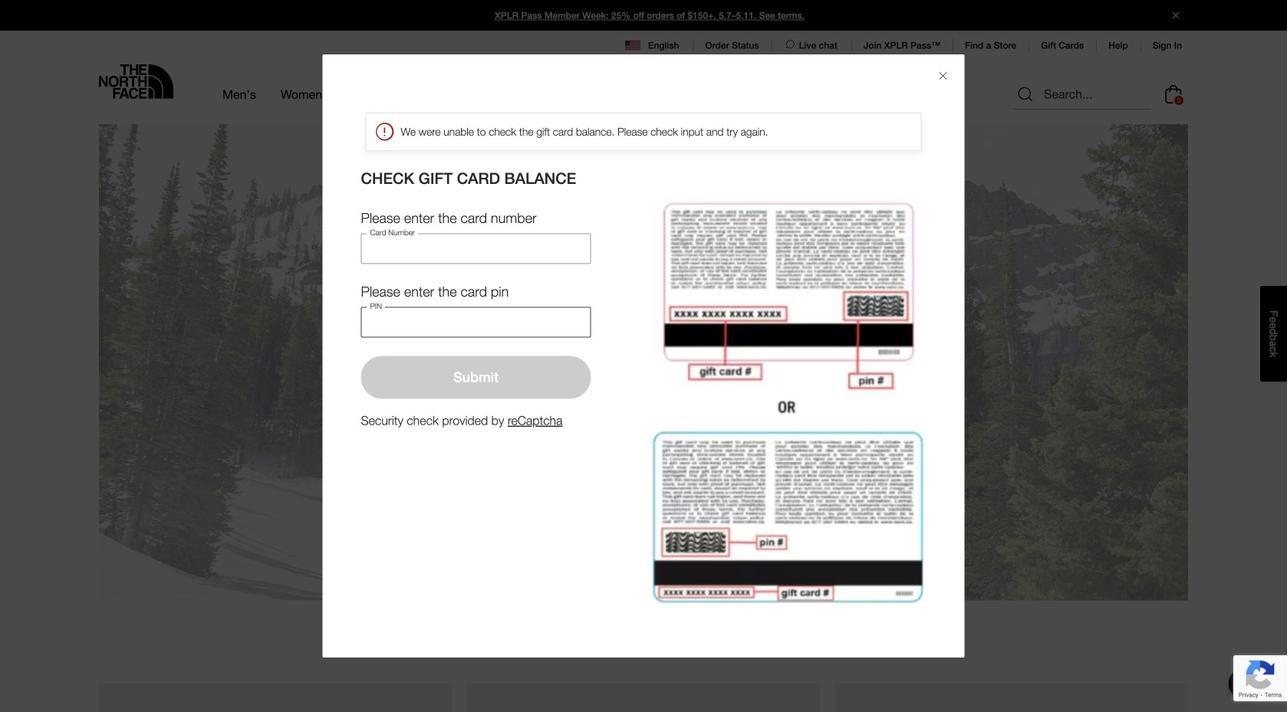 Task type: describe. For each thing, give the bounding box(es) containing it.
shop gift cards at the north face image
[[99, 124, 1188, 601]]

Search search field
[[1013, 79, 1151, 110]]

the north face home page image
[[99, 64, 173, 99]]

search all image
[[1016, 85, 1035, 104]]



Task type: locate. For each thing, give the bounding box(es) containing it.
close image
[[1166, 12, 1186, 19]]

None text field
[[361, 234, 591, 264], [361, 307, 591, 338], [361, 234, 591, 264], [361, 307, 591, 338]]

gift card back image
[[651, 197, 926, 604]]



Task type: vqa. For each thing, say whether or not it's contained in the screenshot.
Search all image
yes



